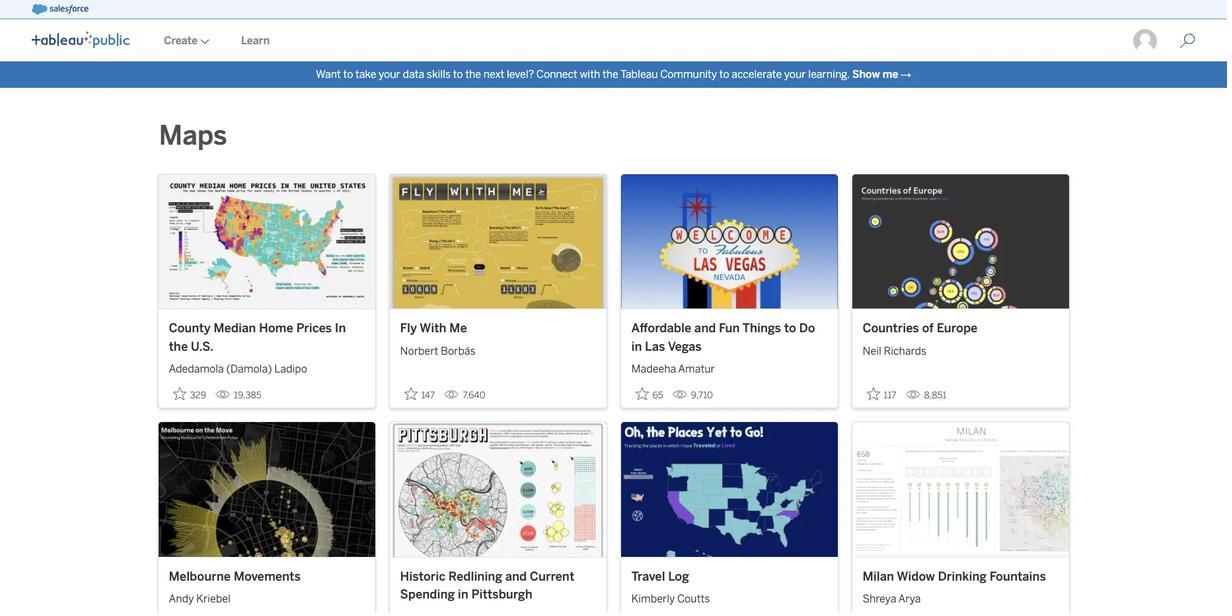 Task type: describe. For each thing, give the bounding box(es) containing it.
me
[[883, 68, 898, 81]]

in inside historic redlining and current spending in pittsburgh
[[458, 588, 468, 602]]

median
[[214, 321, 256, 336]]

adedamola
[[169, 363, 224, 376]]

u.s.
[[191, 340, 214, 354]]

9,710 views element
[[667, 385, 718, 407]]

19,385
[[234, 390, 262, 401]]

andy kriebel link
[[169, 586, 364, 607]]

skills
[[427, 68, 451, 81]]

county median home prices in the u.s.
[[169, 321, 346, 354]]

workbook thumbnail image for melbourne
[[158, 423, 375, 557]]

fly with me
[[400, 321, 467, 336]]

8,851
[[924, 390, 947, 401]]

salesforce logo image
[[32, 4, 88, 15]]

workbook thumbnail image for county
[[158, 174, 375, 309]]

neil
[[863, 345, 881, 357]]

accelerate
[[732, 68, 782, 81]]

melbourne movements link
[[169, 568, 364, 586]]

coutts
[[677, 593, 710, 605]]

las
[[645, 340, 665, 354]]

do
[[799, 321, 815, 336]]

terry.turtle image
[[1132, 28, 1158, 54]]

level?
[[507, 68, 534, 81]]

show me link
[[852, 68, 898, 81]]

county
[[169, 321, 211, 336]]

tableau
[[621, 68, 658, 81]]

historic redlining and current spending in pittsburgh
[[400, 569, 574, 602]]

add favorite button for in
[[631, 384, 667, 405]]

widow
[[897, 569, 935, 584]]

home
[[259, 321, 293, 336]]

connect
[[537, 68, 577, 81]]

madeeha amatur link
[[631, 356, 827, 377]]

shreya
[[863, 593, 896, 605]]

to right skills
[[453, 68, 463, 81]]

workbook thumbnail image for travel
[[621, 423, 838, 557]]

7,640
[[463, 390, 485, 401]]

shreya arya link
[[863, 586, 1058, 607]]

329
[[190, 390, 206, 401]]

create
[[164, 34, 198, 47]]

to inside affordable and fun things to do in las vegas
[[784, 321, 796, 336]]

fly
[[400, 321, 417, 336]]

workbook thumbnail image for affordable
[[621, 174, 838, 309]]

of
[[922, 321, 934, 336]]

europe
[[937, 321, 978, 336]]

Add Favorite button
[[400, 384, 439, 405]]

117
[[884, 390, 897, 401]]

ladipo
[[274, 363, 307, 376]]

countries of europe link
[[863, 320, 1058, 338]]

1 horizontal spatial the
[[465, 68, 481, 81]]

me
[[449, 321, 467, 336]]

affordable and fun things to do in las vegas
[[631, 321, 815, 354]]

want
[[316, 68, 341, 81]]

prices
[[296, 321, 332, 336]]

learn link
[[225, 20, 286, 61]]

norbert
[[400, 345, 438, 357]]

learning.
[[808, 68, 850, 81]]

add favorite button containing 117
[[863, 384, 901, 405]]

next
[[484, 68, 505, 81]]

add favorite button for u.s.
[[169, 384, 210, 405]]

9,710
[[691, 390, 713, 401]]

amatur
[[678, 363, 715, 376]]

(damola)
[[226, 363, 272, 376]]

andy kriebel
[[169, 593, 230, 605]]

65
[[653, 390, 663, 401]]

workbook thumbnail image for countries
[[852, 174, 1069, 309]]

data
[[403, 68, 424, 81]]

community
[[660, 68, 717, 81]]

current
[[530, 569, 574, 584]]

affordable
[[631, 321, 691, 336]]

affordable and fun things to do in las vegas link
[[631, 320, 827, 356]]

logo image
[[32, 31, 130, 48]]

log
[[668, 569, 689, 584]]

melbourne
[[169, 569, 231, 584]]

2 horizontal spatial the
[[603, 68, 618, 81]]

milan
[[863, 569, 894, 584]]



Task type: vqa. For each thing, say whether or not it's contained in the screenshot.


Task type: locate. For each thing, give the bounding box(es) containing it.
adedamola (damola) ladipo
[[169, 363, 307, 376]]

7,640 views element
[[439, 385, 491, 407]]

historic
[[400, 569, 446, 584]]

andy
[[169, 593, 194, 605]]

in inside affordable and fun things to do in las vegas
[[631, 340, 642, 354]]

workbook thumbnail image
[[158, 174, 375, 309], [390, 174, 606, 309], [621, 174, 838, 309], [852, 174, 1069, 309], [158, 423, 375, 557], [390, 423, 606, 557], [621, 423, 838, 557], [852, 423, 1069, 557]]

the right with
[[603, 68, 618, 81]]

travel
[[631, 569, 665, 584]]

travel log
[[631, 569, 689, 584]]

workbook thumbnail image for milan
[[852, 423, 1069, 557]]

0 vertical spatial in
[[631, 340, 642, 354]]

vegas
[[668, 340, 702, 354]]

and up pittsburgh
[[505, 569, 527, 584]]

richards
[[884, 345, 927, 357]]

in
[[631, 340, 642, 354], [458, 588, 468, 602]]

Add Favorite button
[[169, 384, 210, 405], [631, 384, 667, 405], [863, 384, 901, 405]]

1 horizontal spatial and
[[694, 321, 716, 336]]

147
[[421, 390, 435, 401]]

0 horizontal spatial add favorite button
[[169, 384, 210, 405]]

maps
[[159, 120, 227, 151]]

movements
[[234, 569, 301, 584]]

fly with me link
[[400, 320, 596, 338]]

0 vertical spatial and
[[694, 321, 716, 336]]

travel log link
[[631, 568, 827, 586]]

8,851 views element
[[901, 385, 952, 407]]

things
[[742, 321, 781, 336]]

melbourne movements
[[169, 569, 301, 584]]

neil richards
[[863, 345, 927, 357]]

learn
[[241, 34, 270, 47]]

1 add favorite button from the left
[[169, 384, 210, 405]]

adedamola (damola) ladipo link
[[169, 356, 364, 377]]

2 your from the left
[[784, 68, 806, 81]]

2 horizontal spatial add favorite button
[[863, 384, 901, 405]]

and inside affordable and fun things to do in las vegas
[[694, 321, 716, 336]]

1 horizontal spatial in
[[631, 340, 642, 354]]

fountains
[[990, 569, 1046, 584]]

to left accelerate
[[719, 68, 729, 81]]

arya
[[898, 593, 921, 605]]

madeeha amatur
[[631, 363, 715, 376]]

3 add favorite button from the left
[[863, 384, 901, 405]]

in down the redlining
[[458, 588, 468, 602]]

0 horizontal spatial in
[[458, 588, 468, 602]]

with
[[580, 68, 600, 81]]

shreya arya
[[863, 593, 921, 605]]

create button
[[148, 20, 225, 61]]

take
[[356, 68, 376, 81]]

add favorite button down adedamola
[[169, 384, 210, 405]]

in
[[335, 321, 346, 336]]

to left take
[[343, 68, 353, 81]]

pittsburgh
[[471, 588, 533, 602]]

kimberly coutts
[[631, 593, 710, 605]]

your left learning.
[[784, 68, 806, 81]]

county median home prices in the u.s. link
[[169, 320, 364, 356]]

1 horizontal spatial add favorite button
[[631, 384, 667, 405]]

your
[[379, 68, 400, 81], [784, 68, 806, 81]]

countries of europe
[[863, 321, 978, 336]]

0 horizontal spatial and
[[505, 569, 527, 584]]

want to take your data skills to the next level? connect with the tableau community to accelerate your learning. show me →
[[316, 68, 911, 81]]

borbás
[[441, 345, 476, 357]]

go to search image
[[1164, 33, 1211, 49]]

fun
[[719, 321, 740, 336]]

to
[[343, 68, 353, 81], [453, 68, 463, 81], [719, 68, 729, 81], [784, 321, 796, 336]]

19,385 views element
[[210, 385, 267, 407]]

1 horizontal spatial your
[[784, 68, 806, 81]]

the down "county"
[[169, 340, 188, 354]]

kimberly
[[631, 593, 675, 605]]

milan widow drinking fountains link
[[863, 568, 1058, 586]]

1 vertical spatial and
[[505, 569, 527, 584]]

→
[[901, 68, 911, 81]]

in left las
[[631, 340, 642, 354]]

the
[[465, 68, 481, 81], [603, 68, 618, 81], [169, 340, 188, 354]]

add favorite button containing 65
[[631, 384, 667, 405]]

the left next
[[465, 68, 481, 81]]

1 vertical spatial in
[[458, 588, 468, 602]]

historic redlining and current spending in pittsburgh link
[[400, 568, 596, 604]]

show
[[852, 68, 880, 81]]

add favorite button down neil
[[863, 384, 901, 405]]

madeeha
[[631, 363, 676, 376]]

1 your from the left
[[379, 68, 400, 81]]

countries
[[863, 321, 919, 336]]

and
[[694, 321, 716, 336], [505, 569, 527, 584]]

redlining
[[449, 569, 502, 584]]

to left do
[[784, 321, 796, 336]]

0 horizontal spatial the
[[169, 340, 188, 354]]

add favorite button down madeeha
[[631, 384, 667, 405]]

spending
[[400, 588, 455, 602]]

2 add favorite button from the left
[[631, 384, 667, 405]]

0 horizontal spatial your
[[379, 68, 400, 81]]

kriebel
[[196, 593, 230, 605]]

norbert borbás link
[[400, 338, 596, 359]]

and left fun
[[694, 321, 716, 336]]

kimberly coutts link
[[631, 586, 827, 607]]

add favorite button containing 329
[[169, 384, 210, 405]]

the inside county median home prices in the u.s.
[[169, 340, 188, 354]]

neil richards link
[[863, 338, 1058, 359]]

milan widow drinking fountains
[[863, 569, 1046, 584]]

with
[[420, 321, 446, 336]]

drinking
[[938, 569, 987, 584]]

your right take
[[379, 68, 400, 81]]

norbert borbás
[[400, 345, 476, 357]]

and inside historic redlining and current spending in pittsburgh
[[505, 569, 527, 584]]

workbook thumbnail image for fly
[[390, 174, 606, 309]]



